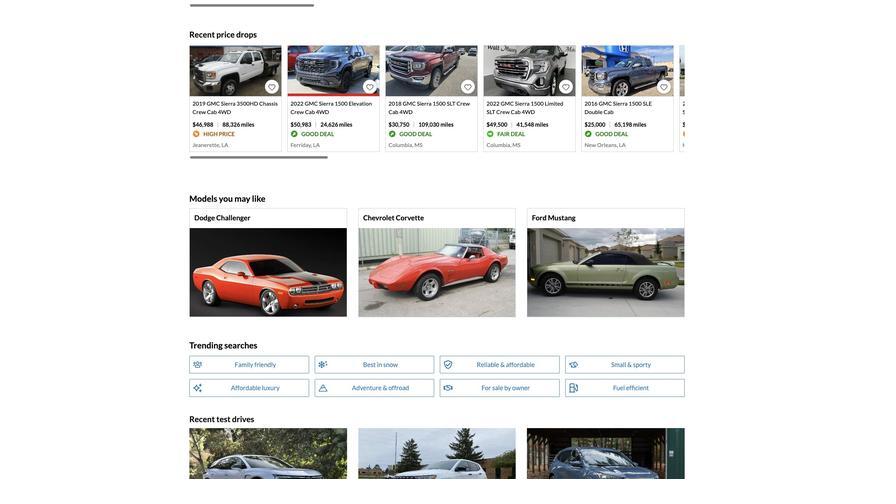 Task type: locate. For each thing, give the bounding box(es) containing it.
columbia, ms for fair
[[487, 142, 521, 148]]

adventure & offroad
[[352, 385, 409, 393]]

2022
[[291, 100, 304, 107], [487, 100, 500, 107], [683, 100, 696, 107]]

deal
[[320, 131, 334, 137], [418, 131, 432, 137], [511, 131, 525, 137], [614, 131, 629, 137]]

4wd for 109,030 miles
[[400, 109, 413, 115]]

0 horizontal spatial &
[[383, 385, 388, 393]]

4wd up 41,548
[[522, 109, 535, 115]]

3 miles from the left
[[441, 121, 454, 128]]

4 cab from the left
[[511, 109, 521, 115]]

1 horizontal spatial slt
[[487, 109, 496, 115]]

in
[[377, 362, 382, 369]]

4wd down 2018
[[400, 109, 413, 115]]

2 4wd from the left
[[316, 109, 329, 115]]

adventure & offroad image
[[319, 384, 328, 394]]

2 1500 from the left
[[433, 100, 446, 107]]

ms down fair deal
[[513, 142, 521, 148]]

2 good deal from the left
[[400, 131, 432, 137]]

1 cab from the left
[[207, 109, 217, 115]]

sierra inside '2019 gmc sierra 3500hd chassis crew cab 4wd'
[[221, 100, 236, 107]]

2 horizontal spatial &
[[628, 362, 632, 369]]

ms
[[415, 142, 423, 148], [513, 142, 521, 148]]

slt up the 109,030 miles
[[447, 100, 456, 107]]

sierra up 41,548
[[515, 100, 530, 107]]

cab inside 2022 gmc sierra 1500 limited slt crew cab 4wd
[[511, 109, 521, 115]]

family friendly link
[[190, 357, 309, 374]]

1 gmc from the left
[[207, 100, 220, 107]]

2 columbia, from the left
[[487, 142, 512, 148]]

crew
[[457, 100, 470, 107], [193, 109, 206, 115], [291, 109, 304, 115], [497, 109, 510, 115], [707, 109, 720, 115]]

sle
[[643, 100, 652, 107]]

1 recent from the top
[[190, 30, 215, 40]]

good up ferriday, la
[[302, 131, 319, 137]]

crew inside 2022 gmc sierra 1500 limited slt crew cab 4wd
[[497, 109, 510, 115]]

sierra for 24,626 miles
[[319, 100, 334, 107]]

3 cab from the left
[[389, 109, 399, 115]]

65,198
[[615, 121, 633, 128]]

gmc up standard
[[697, 100, 710, 107]]

1500 for sle
[[629, 100, 642, 107]]

cab inside 2016 gmc sierra 1500 sle double cab
[[604, 109, 614, 115]]

sierra up '65,198'
[[613, 100, 628, 107]]

0 horizontal spatial ms
[[415, 142, 423, 148]]

chevrolet corvette link
[[363, 214, 424, 222]]

2022 for 2022 gmc canyon elevation standard crew cab rwd
[[683, 100, 696, 107]]

good deal
[[302, 131, 334, 137], [400, 131, 432, 137], [596, 131, 629, 137]]

columbia, ms down $30,750
[[389, 142, 423, 148]]

1 horizontal spatial good deal
[[400, 131, 432, 137]]

la right "ferriday," at left top
[[313, 142, 320, 148]]

& right reliable
[[501, 362, 505, 369]]

columbia, for good deal
[[389, 142, 414, 148]]

2022 up standard
[[683, 100, 696, 107]]

adventure
[[352, 385, 382, 393]]

affordable
[[506, 362, 535, 369]]

recent left test at the bottom left of page
[[190, 415, 215, 425]]

trending searches
[[190, 341, 258, 351]]

miles right 109,030 in the top of the page
[[441, 121, 454, 128]]

la
[[222, 142, 228, 148], [313, 142, 320, 148], [620, 142, 626, 148], [703, 142, 710, 148]]

cab inside '2022 gmc sierra 1500 elevation crew cab 4wd'
[[305, 109, 315, 115]]

cab for $30,750
[[389, 109, 399, 115]]

rwd
[[732, 109, 746, 115]]

reliable
[[477, 362, 500, 369]]

2018 gmc sierra 1500 slt crew cab 4wd image
[[386, 46, 478, 96]]

columbia, down fair
[[487, 142, 512, 148]]

2 deal from the left
[[418, 131, 432, 137]]

ferriday, la
[[291, 142, 320, 148]]

2022 inside 2022 gmc sierra 1500 limited slt crew cab 4wd
[[487, 100, 500, 107]]

sierra
[[221, 100, 236, 107], [319, 100, 334, 107], [417, 100, 432, 107], [515, 100, 530, 107], [613, 100, 628, 107]]

1 good from the left
[[302, 131, 319, 137]]

2 good from the left
[[400, 131, 417, 137]]

5 miles from the left
[[634, 121, 647, 128]]

deal down 41,548
[[511, 131, 525, 137]]

miles right '65,198'
[[634, 121, 647, 128]]

2 gmc from the left
[[305, 100, 318, 107]]

4 1500 from the left
[[629, 100, 642, 107]]

4 4wd from the left
[[522, 109, 535, 115]]

2 miles from the left
[[339, 121, 353, 128]]

$49,500
[[487, 121, 508, 128]]

1 vertical spatial slt
[[487, 109, 496, 115]]

deal down 109,030 in the top of the page
[[418, 131, 432, 137]]

trending
[[190, 341, 223, 351]]

la for jeanerette, la
[[222, 142, 228, 148]]

1 good deal from the left
[[302, 131, 334, 137]]

chevrolet corvette image
[[359, 229, 516, 317]]

miles right 24,626 at the top of page
[[339, 121, 353, 128]]

dodge challenger
[[194, 214, 251, 222]]

1500 inside 2016 gmc sierra 1500 sle double cab
[[629, 100, 642, 107]]

1500 inside 2022 gmc sierra 1500 limited slt crew cab 4wd
[[531, 100, 544, 107]]

high
[[204, 131, 218, 137]]

2024 chevrolet blazer ev review image
[[190, 429, 347, 480]]

sale
[[493, 385, 504, 393]]

2 elevation from the left
[[731, 100, 755, 107]]

2 horizontal spatial 2022
[[683, 100, 696, 107]]

& left offroad
[[383, 385, 388, 393]]

slt
[[447, 100, 456, 107], [487, 109, 496, 115]]

elevation up rwd at the right top of page
[[731, 100, 755, 107]]

2022 gmc sierra 1500 elevation crew cab 4wd image
[[288, 46, 380, 96]]

1 columbia, from the left
[[389, 142, 414, 148]]

1 horizontal spatial ms
[[513, 142, 521, 148]]

0 vertical spatial slt
[[447, 100, 456, 107]]

affordable
[[231, 385, 261, 393]]

3 2022 from the left
[[683, 100, 696, 107]]

2016
[[585, 100, 598, 107]]

miles right 88,326
[[241, 121, 255, 128]]

sierra inside 2016 gmc sierra 1500 sle double cab
[[613, 100, 628, 107]]

cab for $25,000
[[604, 109, 614, 115]]

by
[[505, 385, 511, 393]]

best
[[364, 362, 376, 369]]

2022 inside '2022 gmc sierra 1500 elevation crew cab 4wd'
[[291, 100, 304, 107]]

gmc inside 2018 gmc sierra 1500 slt crew cab 4wd
[[403, 100, 416, 107]]

deal down 24,626 at the top of page
[[320, 131, 334, 137]]

2022 gmc canyon elevation standard crew cab rwd
[[683, 100, 755, 115]]

1500 for elevation
[[335, 100, 348, 107]]

1 la from the left
[[222, 142, 228, 148]]

2 sierra from the left
[[319, 100, 334, 107]]

sierra inside 2022 gmc sierra 1500 limited slt crew cab 4wd
[[515, 100, 530, 107]]

1500 left limited
[[531, 100, 544, 107]]

1500 left sle
[[629, 100, 642, 107]]

miles for 24,626 miles
[[339, 121, 353, 128]]

new orleans, la
[[585, 142, 626, 148]]

standard
[[683, 109, 706, 115]]

4wd inside 2022 gmc sierra 1500 limited slt crew cab 4wd
[[522, 109, 535, 115]]

4 miles from the left
[[536, 121, 549, 128]]

good down $30,750
[[400, 131, 417, 137]]

2 recent from the top
[[190, 415, 215, 425]]

owner
[[513, 385, 530, 393]]

recent price drops
[[190, 30, 257, 40]]

good up new orleans, la
[[596, 131, 613, 137]]

chevrolet corvette
[[363, 214, 424, 222]]

cab inside 2018 gmc sierra 1500 slt crew cab 4wd
[[389, 109, 399, 115]]

small & sporty
[[612, 362, 651, 369]]

1 columbia, ms from the left
[[389, 142, 423, 148]]

columbia,
[[389, 142, 414, 148], [487, 142, 512, 148]]

la right orleans,
[[620, 142, 626, 148]]

1 ms from the left
[[415, 142, 423, 148]]

gmc inside '2019 gmc sierra 3500hd chassis crew cab 4wd'
[[207, 100, 220, 107]]

reliable & affordable
[[477, 362, 535, 369]]

miles for 41,548 miles
[[536, 121, 549, 128]]

good deal up orleans,
[[596, 131, 629, 137]]

1500
[[335, 100, 348, 107], [433, 100, 446, 107], [531, 100, 544, 107], [629, 100, 642, 107]]

0 horizontal spatial elevation
[[349, 100, 372, 107]]

2 horizontal spatial good deal
[[596, 131, 629, 137]]

crew inside 2018 gmc sierra 1500 slt crew cab 4wd
[[457, 100, 470, 107]]

4wd for 88,326 miles
[[218, 109, 231, 115]]

drops
[[236, 30, 257, 40]]

1 horizontal spatial good
[[400, 131, 417, 137]]

good deal down 24,626 at the top of page
[[302, 131, 334, 137]]

for sale by owner
[[482, 385, 530, 393]]

4wd inside 2018 gmc sierra 1500 slt crew cab 4wd
[[400, 109, 413, 115]]

la for ferriday, la
[[313, 142, 320, 148]]

0 horizontal spatial good
[[302, 131, 319, 137]]

may
[[235, 194, 251, 204]]

miles right 41,548
[[536, 121, 549, 128]]

1 4wd from the left
[[218, 109, 231, 115]]

2022 up $49,500
[[487, 100, 500, 107]]

1 miles from the left
[[241, 121, 255, 128]]

columbia, down $30,750
[[389, 142, 414, 148]]

3500hd
[[237, 100, 258, 107]]

dodge
[[194, 214, 215, 222]]

1500 up 24,626 miles
[[335, 100, 348, 107]]

3 good deal from the left
[[596, 131, 629, 137]]

good deal for 109,030
[[400, 131, 432, 137]]

cab down the canyon
[[721, 109, 731, 115]]

sierra for 65,198 miles
[[613, 100, 628, 107]]

6 gmc from the left
[[697, 100, 710, 107]]

3 1500 from the left
[[531, 100, 544, 107]]

0 horizontal spatial good deal
[[302, 131, 334, 137]]

1 horizontal spatial &
[[501, 362, 505, 369]]

models you may like
[[190, 194, 266, 204]]

affordable luxury image
[[193, 384, 202, 394]]

dodge challenger link
[[194, 214, 251, 222]]

ford mustang image
[[528, 229, 685, 317]]

ms for good
[[415, 142, 423, 148]]

$30,750
[[389, 121, 410, 128]]

miles
[[241, 121, 255, 128], [339, 121, 353, 128], [441, 121, 454, 128], [536, 121, 549, 128], [634, 121, 647, 128]]

cab right "double"
[[604, 109, 614, 115]]

sierra inside '2022 gmc sierra 1500 elevation crew cab 4wd'
[[319, 100, 334, 107]]

&
[[501, 362, 505, 369], [628, 362, 632, 369], [383, 385, 388, 393]]

gmc for $46,988
[[207, 100, 220, 107]]

chassis
[[259, 100, 278, 107]]

0 horizontal spatial slt
[[447, 100, 456, 107]]

sierra left 3500hd
[[221, 100, 236, 107]]

gmc up $50,983
[[305, 100, 318, 107]]

gmc right 2018
[[403, 100, 416, 107]]

fair deal
[[498, 131, 525, 137]]

gmc
[[207, 100, 220, 107], [305, 100, 318, 107], [403, 100, 416, 107], [501, 100, 514, 107], [599, 100, 612, 107], [697, 100, 710, 107]]

1 horizontal spatial 2022
[[487, 100, 500, 107]]

1500 up the 109,030 miles
[[433, 100, 446, 107]]

3 gmc from the left
[[403, 100, 416, 107]]

sierra up 24,626 at the top of page
[[319, 100, 334, 107]]

gmc inside 2022 gmc sierra 1500 limited slt crew cab 4wd
[[501, 100, 514, 107]]

recent for recent test drives
[[190, 415, 215, 425]]

recent left price at the top of the page
[[190, 30, 215, 40]]

2022 gmc sierra 1500 limited slt crew cab 4wd image
[[484, 46, 576, 96]]

reliable & affordable link
[[440, 357, 560, 374]]

65,198 miles
[[615, 121, 647, 128]]

4 deal from the left
[[614, 131, 629, 137]]

cab inside 2022 gmc canyon elevation standard crew cab rwd
[[721, 109, 731, 115]]

1 vertical spatial recent
[[190, 415, 215, 425]]

la down the price
[[222, 142, 228, 148]]

0 horizontal spatial columbia, ms
[[389, 142, 423, 148]]

drives
[[232, 415, 254, 425]]

2 cab from the left
[[305, 109, 315, 115]]

& right small
[[628, 362, 632, 369]]

fuel efficient
[[614, 385, 650, 393]]

1500 inside 2018 gmc sierra 1500 slt crew cab 4wd
[[433, 100, 446, 107]]

ms down 109,030 in the top of the page
[[415, 142, 423, 148]]

0 horizontal spatial columbia,
[[389, 142, 414, 148]]

cab up $50,983
[[305, 109, 315, 115]]

good
[[302, 131, 319, 137], [400, 131, 417, 137], [596, 131, 613, 137]]

41,548
[[517, 121, 535, 128]]

5 sierra from the left
[[613, 100, 628, 107]]

miles for 88,326 miles
[[241, 121, 255, 128]]

2016 gmc sierra 1500 sle double cab image
[[582, 46, 674, 96]]

1500 inside '2022 gmc sierra 1500 elevation crew cab 4wd'
[[335, 100, 348, 107]]

1 horizontal spatial columbia,
[[487, 142, 512, 148]]

cab up $46,988
[[207, 109, 217, 115]]

4wd up 24,626 at the top of page
[[316, 109, 329, 115]]

1 2022 from the left
[[291, 100, 304, 107]]

4 gmc from the left
[[501, 100, 514, 107]]

4 la from the left
[[703, 142, 710, 148]]

4 sierra from the left
[[515, 100, 530, 107]]

cab up 41,548
[[511, 109, 521, 115]]

1 horizontal spatial columbia, ms
[[487, 142, 521, 148]]

1 sierra from the left
[[221, 100, 236, 107]]

good deal down 109,030 in the top of the page
[[400, 131, 432, 137]]

2022 inside 2022 gmc canyon elevation standard crew cab rwd
[[683, 100, 696, 107]]

2022 up $50,983
[[291, 100, 304, 107]]

cab inside '2019 gmc sierra 3500hd chassis crew cab 4wd'
[[207, 109, 217, 115]]

sierra inside 2018 gmc sierra 1500 slt crew cab 4wd
[[417, 100, 432, 107]]

gmc right 2016
[[599, 100, 612, 107]]

2019 gmc sierra 3500hd chassis crew cab 4wd image
[[190, 46, 282, 96]]

la right harvey,
[[703, 142, 710, 148]]

109,030
[[419, 121, 440, 128]]

elevation
[[349, 100, 372, 107], [731, 100, 755, 107]]

good for $30,750
[[400, 131, 417, 137]]

crew inside 2022 gmc canyon elevation standard crew cab rwd
[[707, 109, 720, 115]]

elevation up 24,626 miles
[[349, 100, 372, 107]]

1 elevation from the left
[[349, 100, 372, 107]]

88,326
[[223, 121, 240, 128]]

4wd up 88,326
[[218, 109, 231, 115]]

4wd inside '2022 gmc sierra 1500 elevation crew cab 4wd'
[[316, 109, 329, 115]]

gmc up $49,500
[[501, 100, 514, 107]]

crew for 88,326 miles
[[193, 109, 206, 115]]

2 la from the left
[[313, 142, 320, 148]]

gmc inside 2016 gmc sierra 1500 sle double cab
[[599, 100, 612, 107]]

for
[[482, 385, 491, 393]]

1 1500 from the left
[[335, 100, 348, 107]]

crew inside '2019 gmc sierra 3500hd chassis crew cab 4wd'
[[193, 109, 206, 115]]

3 good from the left
[[596, 131, 613, 137]]

cab
[[207, 109, 217, 115], [305, 109, 315, 115], [389, 109, 399, 115], [511, 109, 521, 115], [604, 109, 614, 115], [721, 109, 731, 115]]

sierra up 109,030 in the top of the page
[[417, 100, 432, 107]]

price
[[217, 30, 235, 40]]

columbia, ms down fair
[[487, 142, 521, 148]]

crew inside '2022 gmc sierra 1500 elevation crew cab 4wd'
[[291, 109, 304, 115]]

2 columbia, ms from the left
[[487, 142, 521, 148]]

small & sporty link
[[566, 357, 685, 374]]

2 ms from the left
[[513, 142, 521, 148]]

good for $50,983
[[302, 131, 319, 137]]

0 horizontal spatial 2022
[[291, 100, 304, 107]]

slt inside 2018 gmc sierra 1500 slt crew cab 4wd
[[447, 100, 456, 107]]

slt up $49,500
[[487, 109, 496, 115]]

3 sierra from the left
[[417, 100, 432, 107]]

gmc right 2019
[[207, 100, 220, 107]]

2 2022 from the left
[[487, 100, 500, 107]]

deal for 24,626 miles
[[320, 131, 334, 137]]

3 4wd from the left
[[400, 109, 413, 115]]

2 horizontal spatial good
[[596, 131, 613, 137]]

sierra for 88,326 miles
[[221, 100, 236, 107]]

5 gmc from the left
[[599, 100, 612, 107]]

cab down 2018
[[389, 109, 399, 115]]

ford
[[532, 214, 547, 222]]

offroad
[[389, 385, 409, 393]]

5 cab from the left
[[604, 109, 614, 115]]

1 horizontal spatial elevation
[[731, 100, 755, 107]]

6 cab from the left
[[721, 109, 731, 115]]

good deal for 65,198
[[596, 131, 629, 137]]

crew for 109,030 miles
[[457, 100, 470, 107]]

0 vertical spatial recent
[[190, 30, 215, 40]]

deal down '65,198'
[[614, 131, 629, 137]]

cab for $50,983
[[305, 109, 315, 115]]

recent
[[190, 30, 215, 40], [190, 415, 215, 425]]

4wd inside '2019 gmc sierra 3500hd chassis crew cab 4wd'
[[218, 109, 231, 115]]

3 deal from the left
[[511, 131, 525, 137]]

1 deal from the left
[[320, 131, 334, 137]]

gmc inside '2022 gmc sierra 1500 elevation crew cab 4wd'
[[305, 100, 318, 107]]



Task type: vqa. For each thing, say whether or not it's contained in the screenshot.


Task type: describe. For each thing, give the bounding box(es) containing it.
test
[[217, 415, 231, 425]]

2018 gmc sierra 1500 slt crew cab 4wd
[[389, 100, 470, 115]]

family friendly image
[[193, 361, 202, 370]]

best in snow link
[[315, 357, 435, 374]]

challenger
[[216, 214, 251, 222]]

miles for 109,030 miles
[[441, 121, 454, 128]]

chevrolet
[[363, 214, 395, 222]]

sporty
[[634, 362, 651, 369]]

4wd for 24,626 miles
[[316, 109, 329, 115]]

efficient
[[627, 385, 650, 393]]

ford mustang link
[[532, 214, 576, 222]]

orleans,
[[598, 142, 618, 148]]

recent for recent price drops
[[190, 30, 215, 40]]

good deal for 24,626
[[302, 131, 334, 137]]

gmc for $30,750
[[403, 100, 416, 107]]

mustang
[[548, 214, 576, 222]]

double
[[585, 109, 603, 115]]

small
[[612, 362, 627, 369]]

ford mustang
[[532, 214, 576, 222]]

deal for 65,198 miles
[[614, 131, 629, 137]]

2022 gmc sierra 1500 limited slt crew cab 4wd
[[487, 100, 564, 115]]

for sale by owner link
[[440, 380, 560, 398]]

$32,190
[[683, 121, 704, 128]]

sierra for 109,030 miles
[[417, 100, 432, 107]]

88,326 miles
[[223, 121, 255, 128]]

2019
[[193, 100, 206, 107]]

gmc for $50,983
[[305, 100, 318, 107]]

snow
[[384, 362, 398, 369]]

harvey, la
[[683, 142, 710, 148]]

1500 for slt
[[433, 100, 446, 107]]

price
[[219, 131, 235, 137]]

good for $25,000
[[596, 131, 613, 137]]

slt inside 2022 gmc sierra 1500 limited slt crew cab 4wd
[[487, 109, 496, 115]]

2023 ford escape review and video image
[[528, 429, 685, 480]]

fuel
[[614, 385, 625, 393]]

elevation inside '2022 gmc sierra 1500 elevation crew cab 4wd'
[[349, 100, 372, 107]]

la for harvey, la
[[703, 142, 710, 148]]

sierra for 41,548 miles
[[515, 100, 530, 107]]

ms for fair
[[513, 142, 521, 148]]

friendly
[[255, 362, 276, 369]]

luxury
[[262, 385, 280, 393]]

family
[[235, 362, 253, 369]]

cab for $46,988
[[207, 109, 217, 115]]

searches
[[225, 341, 258, 351]]

2022 gmc sierra 1500 elevation crew cab 4wd
[[291, 100, 372, 115]]

adventure & offroad link
[[315, 380, 435, 398]]

fuel efficient image
[[569, 384, 578, 394]]

24,626
[[321, 121, 338, 128]]

fuel efficient link
[[566, 380, 685, 398]]

deal for 109,030 miles
[[418, 131, 432, 137]]

you
[[219, 194, 233, 204]]

2018
[[389, 100, 402, 107]]

41,548 miles
[[517, 121, 549, 128]]

best in snow
[[364, 362, 398, 369]]

fair
[[498, 131, 510, 137]]

harvey,
[[683, 142, 702, 148]]

canyon
[[712, 100, 730, 107]]

109,030 miles
[[419, 121, 454, 128]]

like
[[252, 194, 266, 204]]

models
[[190, 194, 217, 204]]

gmc for $49,500
[[501, 100, 514, 107]]

affordable luxury link
[[190, 380, 309, 398]]

recent test drives
[[190, 415, 254, 425]]

1500 for limited
[[531, 100, 544, 107]]

ferriday,
[[291, 142, 312, 148]]

2022 for 2022 gmc sierra 1500 elevation crew cab 4wd
[[291, 100, 304, 107]]

2022 gmc canyon elevation standard crew cab rwd image
[[680, 46, 772, 96]]

corvette
[[396, 214, 424, 222]]

$25,000
[[585, 121, 606, 128]]

reliable & affordable image
[[444, 361, 453, 370]]

high price
[[204, 131, 235, 137]]

2022 for 2022 gmc sierra 1500 limited slt crew cab 4wd
[[487, 100, 500, 107]]

3 la from the left
[[620, 142, 626, 148]]

2024 jeep compass review image
[[359, 429, 516, 480]]

family friendly
[[235, 362, 276, 369]]

elevation inside 2022 gmc canyon elevation standard crew cab rwd
[[731, 100, 755, 107]]

for sale by owner image
[[444, 384, 453, 394]]

& for affordable
[[501, 362, 505, 369]]

affordable luxury
[[231, 385, 280, 393]]

dodge challenger image
[[190, 229, 347, 317]]

$46,988
[[193, 121, 214, 128]]

columbia, ms for good
[[389, 142, 423, 148]]

crew for 24,626 miles
[[291, 109, 304, 115]]

best in snow image
[[319, 361, 328, 370]]

new
[[585, 142, 597, 148]]

miles for 65,198 miles
[[634, 121, 647, 128]]

columbia, for fair deal
[[487, 142, 512, 148]]

small & sporty image
[[569, 361, 578, 370]]

2019 gmc sierra 3500hd chassis crew cab 4wd
[[193, 100, 278, 115]]

$50,983
[[291, 121, 312, 128]]

gmc inside 2022 gmc canyon elevation standard crew cab rwd
[[697, 100, 710, 107]]

deal for 41,548 miles
[[511, 131, 525, 137]]

& for sporty
[[628, 362, 632, 369]]

& for offroad
[[383, 385, 388, 393]]

2016 gmc sierra 1500 sle double cab
[[585, 100, 652, 115]]

jeanerette,
[[193, 142, 221, 148]]

gmc for $25,000
[[599, 100, 612, 107]]

limited
[[545, 100, 564, 107]]



